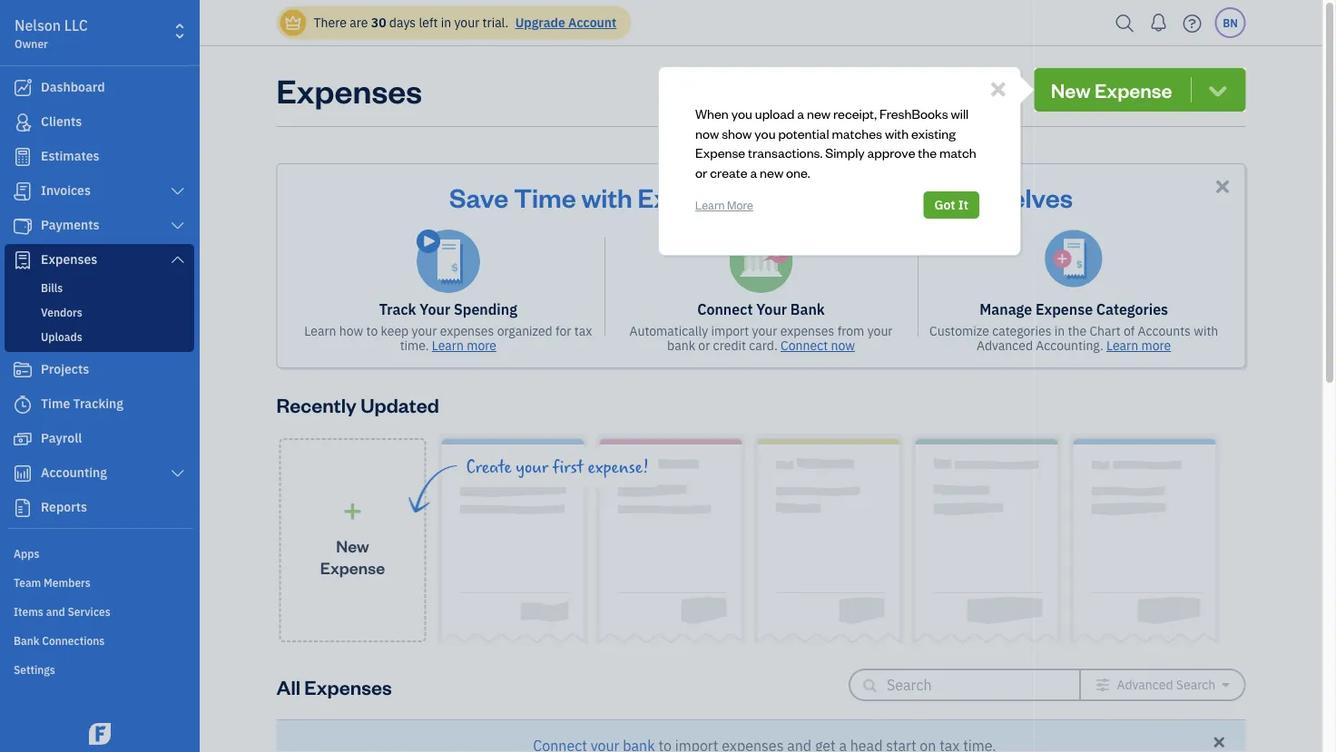 Task type: locate. For each thing, give the bounding box(es) containing it.
new up potential
[[807, 104, 831, 122]]

learn down categories
[[1107, 337, 1139, 354]]

settings image
[[14, 662, 194, 677]]

days
[[389, 14, 416, 31]]

how
[[339, 323, 363, 340]]

1 vertical spatial a
[[751, 164, 758, 181]]

new expense button
[[1035, 68, 1246, 112]]

chevron large down image for payment "icon"
[[169, 219, 186, 233]]

0 horizontal spatial new
[[760, 164, 784, 181]]

nelson
[[15, 16, 61, 35]]

new down the plus image at the bottom of page
[[336, 536, 369, 557]]

one.
[[786, 164, 811, 181]]

1 horizontal spatial a
[[798, 104, 805, 122]]

project image
[[12, 361, 34, 380]]

you
[[732, 104, 753, 122], [755, 124, 776, 141]]

save
[[449, 180, 509, 214]]

1 horizontal spatial now
[[831, 337, 855, 354]]

team members image
[[14, 575, 194, 589]]

of
[[1124, 323, 1135, 340]]

new expense down the plus image at the bottom of page
[[320, 536, 385, 579]]

2 more from the left
[[1142, 337, 1172, 354]]

connect up import
[[698, 300, 753, 319]]

with inside customize categories in the chart of accounts with advanced accounting.
[[1194, 323, 1219, 340]]

1 learn more from the left
[[432, 337, 497, 354]]

1 your from the left
[[420, 300, 451, 319]]

in down manage expense categories
[[1055, 323, 1065, 340]]

× button
[[990, 70, 1007, 104]]

expenses
[[277, 68, 422, 111], [638, 180, 755, 214], [305, 674, 392, 700]]

0 vertical spatial new
[[1051, 77, 1091, 103]]

connect your bank image
[[730, 230, 793, 293]]

1 chevron large down image from the top
[[169, 184, 186, 199]]

0 vertical spatial the
[[918, 144, 937, 161]]

your right keep
[[412, 323, 437, 340]]

expense up customize categories in the chart of accounts with advanced accounting.
[[1036, 300, 1093, 319]]

2 learn more from the left
[[1107, 337, 1172, 354]]

connect
[[698, 300, 753, 319], [781, 337, 828, 354]]

1 horizontal spatial new expense
[[1051, 77, 1173, 103]]

connect now
[[781, 337, 855, 354]]

upgrade account link
[[512, 14, 617, 31]]

are
[[350, 14, 368, 31]]

a right "create"
[[751, 164, 758, 181]]

you down upload
[[755, 124, 776, 141]]

with up approve
[[885, 124, 909, 141]]

1 horizontal spatial learn more
[[1107, 337, 1172, 354]]

0 horizontal spatial connect
[[698, 300, 753, 319]]

categories
[[1097, 300, 1169, 319]]

will
[[951, 104, 969, 122]]

learn inside button
[[696, 198, 725, 213]]

chart image
[[12, 465, 34, 483]]

learn more for spending
[[432, 337, 497, 354]]

organize
[[814, 180, 922, 214]]

new expense
[[1051, 77, 1173, 103], [320, 536, 385, 579]]

expense down search icon
[[1095, 77, 1173, 103]]

new expense down search icon
[[1051, 77, 1173, 103]]

freshbooks
[[880, 104, 949, 122]]

1 horizontal spatial connect
[[781, 337, 828, 354]]

the
[[918, 144, 937, 161], [1068, 323, 1087, 340]]

connect down bank
[[781, 337, 828, 354]]

chevron large down image
[[169, 184, 186, 199], [169, 467, 186, 481]]

1 vertical spatial you
[[755, 124, 776, 141]]

learn more
[[432, 337, 497, 354], [1107, 337, 1172, 354]]

your up learn how to keep your expenses organized for tax time.
[[420, 300, 451, 319]]

2 expenses from the left
[[781, 323, 835, 340]]

now
[[696, 124, 720, 141], [831, 337, 855, 354]]

expenses down bank
[[781, 323, 835, 340]]

learn left how
[[305, 323, 336, 340]]

money image
[[12, 430, 34, 449]]

0 horizontal spatial you
[[732, 104, 753, 122]]

new
[[1051, 77, 1091, 103], [336, 536, 369, 557]]

got
[[935, 197, 956, 213]]

spending
[[454, 300, 518, 319]]

1 vertical spatial in
[[1055, 323, 1065, 340]]

your
[[454, 14, 480, 31], [412, 323, 437, 340], [752, 323, 778, 340], [868, 323, 893, 340]]

close image
[[1212, 735, 1228, 751]]

keep
[[381, 323, 409, 340]]

1 horizontal spatial you
[[755, 124, 776, 141]]

new inside button
[[1051, 77, 1091, 103]]

expenses inside automatically import your expenses from your bank or credit card.
[[781, 323, 835, 340]]

accounting.
[[1037, 337, 1104, 354]]

with right time
[[582, 180, 633, 214]]

dashboard image
[[12, 79, 34, 97]]

expenses inside learn how to keep your expenses organized for tax time.
[[440, 323, 494, 340]]

1 horizontal spatial with
[[885, 124, 909, 141]]

1 vertical spatial the
[[1068, 323, 1087, 340]]

got it button
[[924, 192, 980, 219]]

customize categories in the chart of accounts with advanced accounting.
[[930, 323, 1219, 354]]

now inside × when you upload a new receipt, freshbooks will now show you potential matches with existing expense transactions. simply approve the match or create a new one.
[[696, 124, 720, 141]]

0 horizontal spatial learn more
[[432, 337, 497, 354]]

expense inside × when you upload a new receipt, freshbooks will now show you potential matches with existing expense transactions. simply approve the match or create a new one.
[[696, 144, 746, 161]]

nelson llc owner
[[15, 16, 88, 51]]

1 horizontal spatial in
[[1055, 323, 1065, 340]]

1 expenses from the left
[[440, 323, 494, 340]]

0 horizontal spatial with
[[582, 180, 633, 214]]

1 more from the left
[[467, 337, 497, 354]]

0 vertical spatial chevron large down image
[[169, 219, 186, 233]]

expense up "create"
[[696, 144, 746, 161]]

1 vertical spatial chevron large down image
[[169, 252, 186, 267]]

there
[[314, 14, 347, 31]]

it
[[959, 197, 969, 213]]

time
[[514, 180, 576, 214]]

2 vertical spatial expenses
[[305, 674, 392, 700]]

0 horizontal spatial the
[[918, 144, 937, 161]]

0 vertical spatial new expense
[[1051, 77, 1173, 103]]

1 chevron large down image from the top
[[169, 219, 186, 233]]

more for spending
[[467, 337, 497, 354]]

match
[[940, 144, 977, 161]]

your inside learn how to keep your expenses organized for tax time.
[[412, 323, 437, 340]]

chevrondown image
[[1206, 77, 1231, 103]]

1 horizontal spatial your
[[757, 300, 787, 319]]

0 vertical spatial new
[[807, 104, 831, 122]]

learn how to keep your expenses organized for tax time.
[[305, 323, 592, 354]]

or
[[696, 164, 708, 181], [699, 337, 710, 354]]

30
[[371, 14, 386, 31]]

1 horizontal spatial more
[[1142, 337, 1172, 354]]

a up potential
[[798, 104, 805, 122]]

credit
[[713, 337, 746, 354]]

0 vertical spatial a
[[798, 104, 805, 122]]

expense down the plus image at the bottom of page
[[320, 557, 385, 579]]

new down transactions.
[[760, 164, 784, 181]]

1 horizontal spatial new
[[1051, 77, 1091, 103]]

with
[[885, 124, 909, 141], [582, 180, 633, 214], [1194, 323, 1219, 340]]

learn more for categories
[[1107, 337, 1172, 354]]

0 vertical spatial you
[[732, 104, 753, 122]]

1 vertical spatial chevron large down image
[[169, 467, 186, 481]]

you up show
[[732, 104, 753, 122]]

chart
[[1090, 323, 1121, 340]]

themselves
[[927, 180, 1074, 214]]

learn more down categories
[[1107, 337, 1172, 354]]

create
[[710, 164, 748, 181]]

the down manage expense categories
[[1068, 323, 1087, 340]]

now down when
[[696, 124, 720, 141]]

1 horizontal spatial expenses
[[781, 323, 835, 340]]

for
[[556, 323, 572, 340]]

2 horizontal spatial with
[[1194, 323, 1219, 340]]

chevron large down image
[[169, 219, 186, 233], [169, 252, 186, 267]]

1 horizontal spatial new
[[807, 104, 831, 122]]

more right of
[[1142, 337, 1172, 354]]

×
[[990, 70, 1007, 104]]

or left "create"
[[696, 164, 708, 181]]

llc
[[64, 16, 88, 35]]

Search text field
[[887, 671, 1051, 700]]

0 horizontal spatial more
[[467, 337, 497, 354]]

0 horizontal spatial your
[[420, 300, 451, 319]]

manage
[[980, 300, 1033, 319]]

0 vertical spatial now
[[696, 124, 720, 141]]

all
[[277, 674, 301, 700]]

account
[[569, 14, 617, 31]]

0 vertical spatial chevron large down image
[[169, 184, 186, 199]]

0 horizontal spatial expenses
[[440, 323, 494, 340]]

expenses down the spending
[[440, 323, 494, 340]]

2 chevron large down image from the top
[[169, 252, 186, 267]]

new right ×
[[1051, 77, 1091, 103]]

in
[[441, 14, 451, 31], [1055, 323, 1065, 340]]

in right left
[[441, 14, 451, 31]]

2 chevron large down image from the top
[[169, 467, 186, 481]]

or right bank
[[699, 337, 710, 354]]

owner
[[15, 36, 48, 51]]

1 vertical spatial connect
[[781, 337, 828, 354]]

when
[[696, 104, 729, 122]]

more for categories
[[1142, 337, 1172, 354]]

more down the spending
[[467, 337, 497, 354]]

with right the accounts
[[1194, 323, 1219, 340]]

your right from
[[868, 323, 893, 340]]

report image
[[12, 499, 34, 518]]

go to help image
[[1178, 10, 1207, 37]]

timer image
[[12, 396, 34, 414]]

learn left more
[[696, 198, 725, 213]]

1 horizontal spatial the
[[1068, 323, 1087, 340]]

1 vertical spatial new expense
[[320, 536, 385, 579]]

automatically
[[630, 323, 708, 340]]

your down connect your bank
[[752, 323, 778, 340]]

new
[[807, 104, 831, 122], [760, 164, 784, 181]]

expense inside button
[[1095, 77, 1173, 103]]

0 horizontal spatial new
[[336, 536, 369, 557]]

0 horizontal spatial in
[[441, 14, 451, 31]]

1 vertical spatial or
[[699, 337, 710, 354]]

the down existing
[[918, 144, 937, 161]]

or inside automatically import your expenses from your bank or credit card.
[[699, 337, 710, 354]]

2 vertical spatial with
[[1194, 323, 1219, 340]]

more
[[467, 337, 497, 354], [1142, 337, 1172, 354]]

0 vertical spatial or
[[696, 164, 708, 181]]

expense image
[[12, 252, 34, 270]]

your up automatically import your expenses from your bank or credit card.
[[757, 300, 787, 319]]

0 vertical spatial with
[[885, 124, 909, 141]]

chevron large down image for invoice image
[[169, 184, 186, 199]]

now right card.
[[831, 337, 855, 354]]

2 your from the left
[[757, 300, 787, 319]]

learn more down the track your spending
[[432, 337, 497, 354]]

0 vertical spatial connect
[[698, 300, 753, 319]]

expense
[[1095, 77, 1173, 103], [696, 144, 746, 161], [1036, 300, 1093, 319], [320, 557, 385, 579]]

your
[[420, 300, 451, 319], [757, 300, 787, 319]]

0 horizontal spatial now
[[696, 124, 720, 141]]



Task type: vqa. For each thing, say whether or not it's contained in the screenshot.
Chart
yes



Task type: describe. For each thing, give the bounding box(es) containing it.
1 vertical spatial new
[[760, 164, 784, 181]]

chevron large down image for chart image
[[169, 467, 186, 481]]

bank connections image
[[14, 633, 194, 648]]

upload
[[755, 104, 795, 122]]

chevron large down image for expense icon
[[169, 252, 186, 267]]

× dialog
[[658, 66, 1022, 256]]

estimate image
[[12, 148, 34, 166]]

that
[[760, 180, 809, 214]]

got it
[[935, 197, 969, 213]]

or inside × when you upload a new receipt, freshbooks will now show you potential matches with existing expense transactions. simply approve the match or create a new one.
[[696, 164, 708, 181]]

to
[[366, 323, 378, 340]]

payment image
[[12, 217, 34, 235]]

learn more button
[[696, 192, 755, 219]]

updated
[[361, 392, 439, 418]]

invoice image
[[12, 183, 34, 201]]

main element
[[0, 0, 245, 753]]

new expense button
[[1035, 68, 1246, 112]]

crown image
[[284, 13, 303, 32]]

show
[[722, 124, 752, 141]]

with inside × when you upload a new receipt, freshbooks will now show you potential matches with existing expense transactions. simply approve the match or create a new one.
[[885, 124, 909, 141]]

left
[[419, 14, 438, 31]]

potential
[[779, 124, 830, 141]]

simply
[[826, 144, 865, 161]]

your for track
[[420, 300, 451, 319]]

1 vertical spatial with
[[582, 180, 633, 214]]

apps image
[[14, 546, 194, 560]]

recently updated
[[277, 392, 439, 418]]

categories
[[993, 323, 1052, 340]]

time.
[[400, 337, 429, 354]]

card.
[[749, 337, 778, 354]]

learn right the time.
[[432, 337, 464, 354]]

all expenses
[[277, 674, 392, 700]]

track your spending
[[379, 300, 518, 319]]

recently
[[277, 392, 357, 418]]

learn inside learn how to keep your expenses organized for tax time.
[[305, 323, 336, 340]]

matches
[[832, 124, 883, 141]]

new expense inside button
[[1051, 77, 1173, 103]]

import
[[711, 323, 749, 340]]

approve
[[868, 144, 916, 161]]

in inside customize categories in the chart of accounts with advanced accounting.
[[1055, 323, 1065, 340]]

save time with expenses that organize themselves
[[449, 180, 1074, 214]]

× when you upload a new receipt, freshbooks will now show you potential matches with existing expense transactions. simply approve the match or create a new one.
[[696, 70, 1007, 181]]

track
[[379, 300, 416, 319]]

manage expense categories image
[[1045, 230, 1104, 288]]

connect for connect now
[[781, 337, 828, 354]]

automatically import your expenses from your bank or credit card.
[[630, 323, 893, 354]]

0 vertical spatial in
[[441, 14, 451, 31]]

new expense link
[[279, 439, 426, 643]]

freshbooks image
[[85, 724, 114, 746]]

1 vertical spatial expenses
[[638, 180, 755, 214]]

your left trial.
[[454, 14, 480, 31]]

0 vertical spatial expenses
[[277, 68, 422, 111]]

organized
[[497, 323, 553, 340]]

there are 30 days left in your trial. upgrade account
[[314, 14, 617, 31]]

client image
[[12, 114, 34, 132]]

transactions.
[[748, 144, 823, 161]]

connect for connect your bank
[[698, 300, 753, 319]]

0 horizontal spatial a
[[751, 164, 758, 181]]

accounts
[[1138, 323, 1191, 340]]

plus image
[[342, 502, 363, 521]]

search image
[[1111, 10, 1140, 37]]

track your spending image
[[417, 230, 480, 293]]

more
[[727, 198, 754, 213]]

1 vertical spatial new
[[336, 536, 369, 557]]

connect your bank
[[698, 300, 825, 319]]

items and services image
[[14, 604, 194, 618]]

1 vertical spatial now
[[831, 337, 855, 354]]

0 horizontal spatial new expense
[[320, 536, 385, 579]]

tax
[[575, 323, 592, 340]]

bank
[[668, 337, 696, 354]]

receipt,
[[834, 104, 877, 122]]

advanced
[[977, 337, 1034, 354]]

the inside customize categories in the chart of accounts with advanced accounting.
[[1068, 323, 1087, 340]]

existing
[[912, 124, 956, 141]]

trial.
[[483, 14, 509, 31]]

customize
[[930, 323, 990, 340]]

your for connect
[[757, 300, 787, 319]]

close image
[[1213, 176, 1234, 197]]

manage expense categories
[[980, 300, 1169, 319]]

upgrade
[[516, 14, 566, 31]]

learn more
[[696, 198, 754, 213]]

from
[[838, 323, 865, 340]]

the inside × when you upload a new receipt, freshbooks will now show you potential matches with existing expense transactions. simply approve the match or create a new one.
[[918, 144, 937, 161]]

bank
[[791, 300, 825, 319]]



